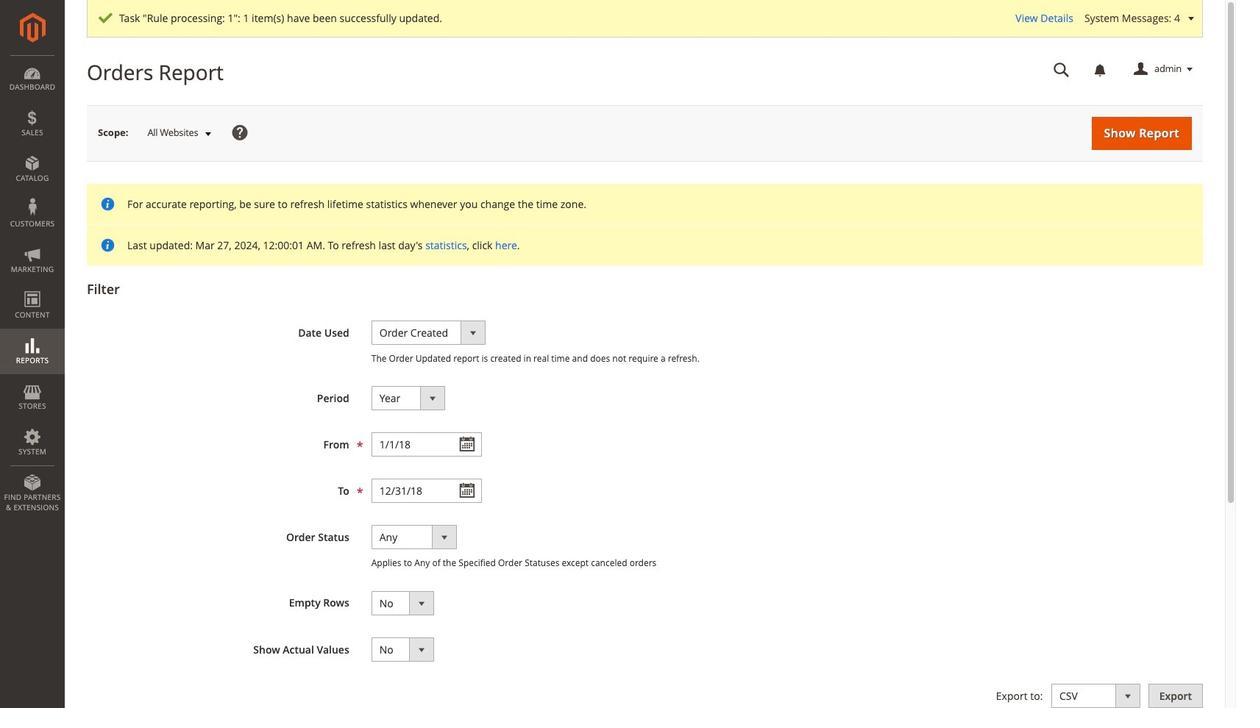 Task type: vqa. For each thing, say whether or not it's contained in the screenshot.
tab list
no



Task type: locate. For each thing, give the bounding box(es) containing it.
menu bar
[[0, 55, 65, 520]]

magento admin panel image
[[20, 13, 45, 43]]

None text field
[[371, 479, 482, 504]]

None text field
[[1044, 57, 1080, 82], [371, 433, 482, 457], [1044, 57, 1080, 82], [371, 433, 482, 457]]



